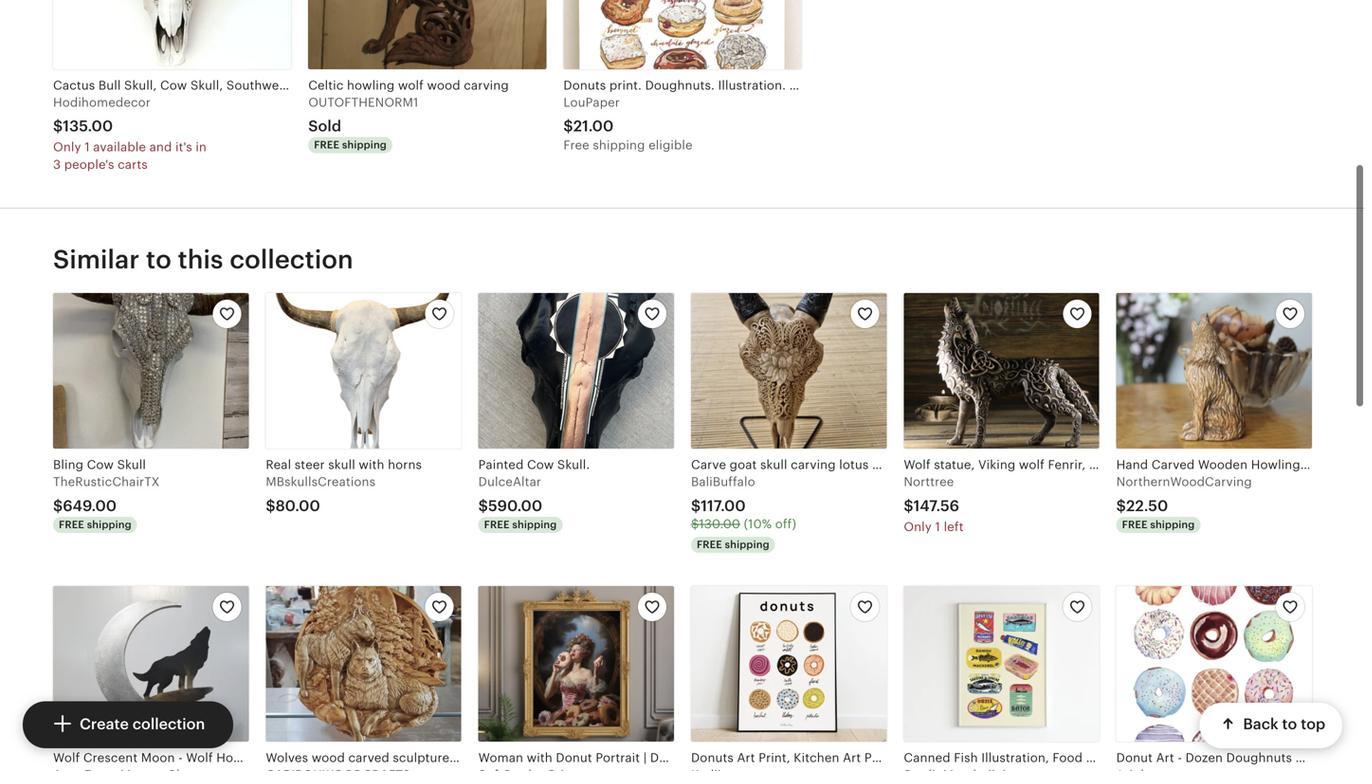 Task type: locate. For each thing, give the bounding box(es) containing it.
skull
[[328, 458, 355, 472], [761, 458, 788, 472]]

$ down dulcealtar
[[479, 497, 488, 514]]

0 horizontal spatial to
[[146, 245, 172, 274]]

0 horizontal spatial 1
[[85, 140, 90, 154]]

free
[[564, 138, 590, 152]]

cow
[[87, 458, 114, 472], [527, 458, 554, 472]]

free down the 590.00
[[484, 519, 510, 531]]

0 vertical spatial to
[[146, 245, 172, 274]]

wolf crescent moon - wolf home decor - wolf - wolf gift -  howling wolf - wildlife art - wildlife decor - cabin decor - tea light holder image
[[53, 586, 249, 742]]

shipping inside bling cow skull therusticchairtx $ 649.00 free shipping
[[87, 519, 132, 531]]

skull right goat
[[761, 458, 788, 472]]

free down 649.00
[[59, 519, 84, 531]]

to inside button
[[1283, 716, 1298, 733]]

1 for 147.56
[[936, 520, 941, 534]]

skull for balibuffalo
[[761, 458, 788, 472]]

shipping down 22.50
[[1151, 519, 1195, 531]]

shipping down 21.00
[[593, 138, 645, 152]]

skull for $
[[328, 458, 355, 472]]

1 vertical spatial 1
[[936, 520, 941, 534]]

free inside carve goat skull carving lotus antic balibuffalo $ 117.00 $ 130.00 (10% off) free shipping
[[697, 539, 723, 551]]

$ down balibuffalo at bottom
[[691, 517, 699, 531]]

1 vertical spatial collection
[[133, 716, 205, 733]]

only for 135.00
[[53, 140, 81, 154]]

0 vertical spatial 1
[[85, 140, 90, 154]]

0 horizontal spatial cow
[[87, 458, 114, 472]]

2 cow from the left
[[527, 458, 554, 472]]

1 horizontal spatial 1
[[936, 520, 941, 534]]

cow inside painted cow skull. dulcealtar $ 590.00 free shipping
[[527, 458, 554, 472]]

$ up 3
[[53, 118, 63, 135]]

1 left the left
[[936, 520, 941, 534]]

only up 3
[[53, 140, 81, 154]]

1 horizontal spatial to
[[1283, 716, 1298, 733]]

carving right wood on the top left
[[464, 78, 509, 92]]

0 vertical spatial carving
[[464, 78, 509, 92]]

free inside bling cow skull therusticchairtx $ 649.00 free shipping
[[59, 519, 84, 531]]

real
[[266, 458, 291, 472]]

1 vertical spatial carving
[[791, 458, 836, 472]]

to for similar
[[146, 245, 172, 274]]

loupaper
[[564, 95, 620, 110]]

donut art - dozen doughnuts art print - kitchen art - food illustration watercolor art print, 11x14 image
[[1117, 586, 1313, 742]]

1 vertical spatial to
[[1283, 716, 1298, 733]]

hand
[[1117, 458, 1149, 472]]

wolves wood carved sculpture | wall decor | home decor | wood art | wall art | wall hangings | plaque | gift | wolf | forest | animal image
[[266, 586, 462, 742]]

bling
[[53, 458, 84, 472]]

carving inside celtic howling wolf wood carving outofthenorm1 sold free shipping
[[464, 78, 509, 92]]

1 up people's in the top of the page
[[85, 140, 90, 154]]

free down 22.50
[[1123, 519, 1148, 531]]

skull inside carve goat skull carving lotus antic balibuffalo $ 117.00 $ 130.00 (10% off) free shipping
[[761, 458, 788, 472]]

skull up mbskullscreations
[[328, 458, 355, 472]]

1 horizontal spatial only
[[904, 520, 932, 534]]

$ down norttree
[[904, 497, 914, 514]]

carts
[[118, 157, 148, 172]]

create
[[80, 716, 129, 733]]

only down the 147.56
[[904, 520, 932, 534]]

1 horizontal spatial cow
[[527, 458, 554, 472]]

therusticchairtx
[[53, 475, 160, 489]]

lotus
[[840, 458, 869, 472]]

carve
[[691, 458, 727, 472]]

painted cow skull. image
[[479, 293, 674, 449]]

cow inside bling cow skull therusticchairtx $ 649.00 free shipping
[[87, 458, 114, 472]]

cactus bull skull, cow skull, southwest decor, wall cow skull, painted cow skull, succulent wall decor, succulents, resin cow skull, skull, image
[[53, 0, 291, 69]]

hodihomedecor
[[53, 95, 151, 110]]

$ inside hodihomedecor $ 135.00 only 1 available and it's in 3 people's carts
[[53, 118, 63, 135]]

1 vertical spatial only
[[904, 520, 932, 534]]

$
[[53, 118, 63, 135], [564, 118, 574, 135], [53, 497, 63, 514], [266, 497, 276, 514], [479, 497, 488, 514], [691, 497, 701, 514], [904, 497, 914, 514], [1117, 497, 1127, 514], [691, 517, 699, 531]]

goat
[[730, 458, 757, 472]]

only for 147.56
[[904, 520, 932, 534]]

celtic howling wolf wood carving outofthenorm1 sold free shipping
[[308, 78, 509, 151]]

(10%
[[744, 517, 772, 531]]

to
[[146, 245, 172, 274], [1283, 716, 1298, 733]]

$ up the free
[[564, 118, 574, 135]]

1 inside hodihomedecor $ 135.00 only 1 available and it's in 3 people's carts
[[85, 140, 90, 154]]

eligible
[[649, 138, 693, 152]]

wooden
[[1199, 458, 1248, 472]]

$ inside 'norttree $ 147.56 only 1 left'
[[904, 497, 914, 514]]

0 vertical spatial collection
[[230, 245, 354, 274]]

horns
[[388, 458, 422, 472]]

carve goat skull carving lotus antic image
[[691, 293, 887, 449]]

doughnuts.
[[645, 78, 715, 92]]

skull.
[[558, 458, 590, 472]]

0 horizontal spatial collection
[[133, 716, 205, 733]]

free down the 'sold'
[[314, 139, 340, 151]]

howling
[[347, 78, 395, 92]]

shipping
[[593, 138, 645, 152], [342, 139, 387, 151], [87, 519, 132, 531], [512, 519, 557, 531], [1151, 519, 1195, 531], [725, 539, 770, 551]]

carving
[[464, 78, 509, 92], [791, 458, 836, 472]]

skull inside real steer skull with horns mbskullscreations $ 80.00
[[328, 458, 355, 472]]

collection
[[230, 245, 354, 274], [133, 716, 205, 733]]

only inside hodihomedecor $ 135.00 only 1 available and it's in 3 people's carts
[[53, 140, 81, 154]]

free
[[314, 139, 340, 151], [59, 519, 84, 531], [484, 519, 510, 531], [1123, 519, 1148, 531], [697, 539, 723, 551]]

only
[[53, 140, 81, 154], [904, 520, 932, 534]]

similar
[[53, 245, 140, 274]]

northernwoodcarving
[[1117, 475, 1253, 489]]

2 skull from the left
[[761, 458, 788, 472]]

0 horizontal spatial skull
[[328, 458, 355, 472]]

painted
[[479, 458, 524, 472]]

skull
[[117, 458, 146, 472]]

howling
[[1252, 458, 1301, 472]]

collection right create
[[133, 716, 205, 733]]

hodihomedecor $ 135.00 only 1 available and it's in 3 people's carts
[[53, 95, 207, 172]]

$ inside hand carved wooden howling wolf figuri northernwoodcarving $ 22.50 free shipping
[[1117, 497, 1127, 514]]

1 horizontal spatial carving
[[791, 458, 836, 472]]

1 skull from the left
[[328, 458, 355, 472]]

shipping down 649.00
[[87, 519, 132, 531]]

carved
[[1152, 458, 1195, 472]]

0 horizontal spatial only
[[53, 140, 81, 154]]

$ down real
[[266, 497, 276, 514]]

left
[[944, 520, 964, 534]]

cow left skull.
[[527, 458, 554, 472]]

kitchen
[[790, 78, 835, 92]]

only inside 'norttree $ 147.56 only 1 left'
[[904, 520, 932, 534]]

free inside hand carved wooden howling wolf figuri northernwoodcarving $ 22.50 free shipping
[[1123, 519, 1148, 531]]

to left 'top'
[[1283, 716, 1298, 733]]

shipping down outofthenorm1
[[342, 139, 387, 151]]

1 horizontal spatial skull
[[761, 458, 788, 472]]

balibuffalo
[[691, 475, 756, 489]]

1
[[85, 140, 90, 154], [936, 520, 941, 534]]

shipping down the 590.00
[[512, 519, 557, 531]]

carving left "lotus"
[[791, 458, 836, 472]]

figuri
[[1335, 458, 1366, 472]]

collection right the this at the left top
[[230, 245, 354, 274]]

mbskullscreations
[[266, 475, 376, 489]]

to left the this at the left top
[[146, 245, 172, 274]]

1 inside 'norttree $ 147.56 only 1 left'
[[936, 520, 941, 534]]

22.50
[[1127, 497, 1169, 514]]

0 horizontal spatial carving
[[464, 78, 509, 92]]

free down 130.00
[[697, 539, 723, 551]]

back to top
[[1244, 716, 1326, 733]]

available
[[93, 140, 146, 154]]

1 cow from the left
[[87, 458, 114, 472]]

$ down the bling
[[53, 497, 63, 514]]

$ down hand
[[1117, 497, 1127, 514]]

147.56
[[914, 497, 960, 514]]

cow up therusticchairtx
[[87, 458, 114, 472]]

0 vertical spatial only
[[53, 140, 81, 154]]

antic
[[873, 458, 902, 472]]

sweets.
[[938, 78, 984, 92]]

bling cow skull image
[[53, 293, 249, 449]]

shipping down (10%
[[725, 539, 770, 551]]



Task type: vqa. For each thing, say whether or not it's contained in the screenshot.
nj
no



Task type: describe. For each thing, give the bounding box(es) containing it.
back to top button
[[1200, 703, 1343, 748]]

top
[[1301, 716, 1326, 733]]

21.00
[[574, 118, 614, 135]]

food
[[880, 78, 910, 92]]

norttree $ 147.56 only 1 left
[[904, 475, 964, 534]]

shipping inside hand carved wooden howling wolf figuri northernwoodcarving $ 22.50 free shipping
[[1151, 519, 1195, 531]]

wolf
[[398, 78, 424, 92]]

painted cow skull. dulcealtar $ 590.00 free shipping
[[479, 458, 590, 531]]

bling cow skull therusticchairtx $ 649.00 free shipping
[[53, 458, 160, 531]]

it's
[[175, 140, 192, 154]]

donuts art print, kitchen art print, dozen donuts, food illustration, bakery poster, modern kitchen art, bread poster, doughnuts print image
[[691, 586, 887, 742]]

$ inside painted cow skull. dulcealtar $ 590.00 free shipping
[[479, 497, 488, 514]]

collection inside create collection button
[[133, 716, 205, 733]]

$ inside real steer skull with horns mbskullscreations $ 80.00
[[266, 497, 276, 514]]

135.00
[[63, 118, 113, 135]]

to for back
[[1283, 716, 1298, 733]]

real steer skull with horns mbskullscreations $ 80.00
[[266, 458, 422, 514]]

$ inside donuts print. doughnuts. illustration. kitchen decor. food art. sweets. bakery. loupaper $ 21.00 free shipping eligible
[[564, 118, 574, 135]]

bakery.
[[988, 78, 1031, 92]]

$ up 130.00
[[691, 497, 701, 514]]

people's
[[64, 157, 114, 172]]

cow for 590.00
[[527, 458, 554, 472]]

shipping inside carve goat skull carving lotus antic balibuffalo $ 117.00 $ 130.00 (10% off) free shipping
[[725, 539, 770, 551]]

celtic howling wolf wood carving image
[[308, 0, 547, 69]]

$ inside bling cow skull therusticchairtx $ 649.00 free shipping
[[53, 497, 63, 514]]

woman with donut portrait | donut heaven | funny altered art | maximalist wall decor | baroque print | donut lover | printable art | digital image
[[479, 586, 674, 742]]

carve goat skull carving lotus antic balibuffalo $ 117.00 $ 130.00 (10% off) free shipping
[[691, 458, 902, 551]]

with
[[359, 458, 385, 472]]

real steer skull with horns image
[[266, 293, 462, 449]]

donuts
[[564, 78, 606, 92]]

cow for 649.00
[[87, 458, 114, 472]]

similar to this collection
[[53, 245, 354, 274]]

wolf
[[1304, 458, 1331, 472]]

shipping inside donuts print. doughnuts. illustration. kitchen decor. food art. sweets. bakery. loupaper $ 21.00 free shipping eligible
[[593, 138, 645, 152]]

canned fish illustration, food poster, retro art, food illustration, fish illustration, kitchen prints, wall art, vintage packaging image
[[904, 586, 1100, 742]]

off)
[[776, 517, 797, 531]]

free inside painted cow skull. dulcealtar $ 590.00 free shipping
[[484, 519, 510, 531]]

illustration.
[[718, 78, 786, 92]]

donuts print. doughnuts. illustration. kitchen decor. food art. sweets. bakery. loupaper $ 21.00 free shipping eligible
[[564, 78, 1031, 152]]

outofthenorm1
[[308, 95, 419, 110]]

117.00
[[701, 497, 746, 514]]

wolf statue, viking wolf fenrir, wolf sculpture norse mythology wolf decor norse wolf celtic knot wolf howling wolf art woodcarving figurine image
[[904, 293, 1100, 449]]

and
[[149, 140, 172, 154]]

80.00
[[276, 497, 320, 514]]

donuts print. doughnuts. illustration. kitchen decor. food art. sweets. bakery. image
[[564, 0, 802, 69]]

649.00
[[63, 497, 117, 514]]

590.00
[[488, 497, 543, 514]]

sold
[[308, 118, 342, 135]]

decor.
[[839, 78, 877, 92]]

1 horizontal spatial collection
[[230, 245, 354, 274]]

shipping inside painted cow skull. dulcealtar $ 590.00 free shipping
[[512, 519, 557, 531]]

this
[[178, 245, 223, 274]]

in
[[196, 140, 207, 154]]

hand carved wooden howling wolf figuri northernwoodcarving $ 22.50 free shipping
[[1117, 458, 1366, 531]]

free inside celtic howling wolf wood carving outofthenorm1 sold free shipping
[[314, 139, 340, 151]]

print.
[[610, 78, 642, 92]]

hand carved wooden howling wolf figurine image
[[1117, 293, 1313, 449]]

create collection button
[[23, 702, 234, 748]]

1 for 135.00
[[85, 140, 90, 154]]

wood
[[427, 78, 461, 92]]

shipping inside celtic howling wolf wood carving outofthenorm1 sold free shipping
[[342, 139, 387, 151]]

130.00
[[699, 517, 741, 531]]

create collection
[[80, 716, 205, 733]]

celtic
[[308, 78, 344, 92]]

norttree
[[904, 475, 955, 489]]

art.
[[914, 78, 934, 92]]

carving inside carve goat skull carving lotus antic balibuffalo $ 117.00 $ 130.00 (10% off) free shipping
[[791, 458, 836, 472]]

dulcealtar
[[479, 475, 542, 489]]

steer
[[295, 458, 325, 472]]

back
[[1244, 716, 1279, 733]]

3
[[53, 157, 61, 172]]



